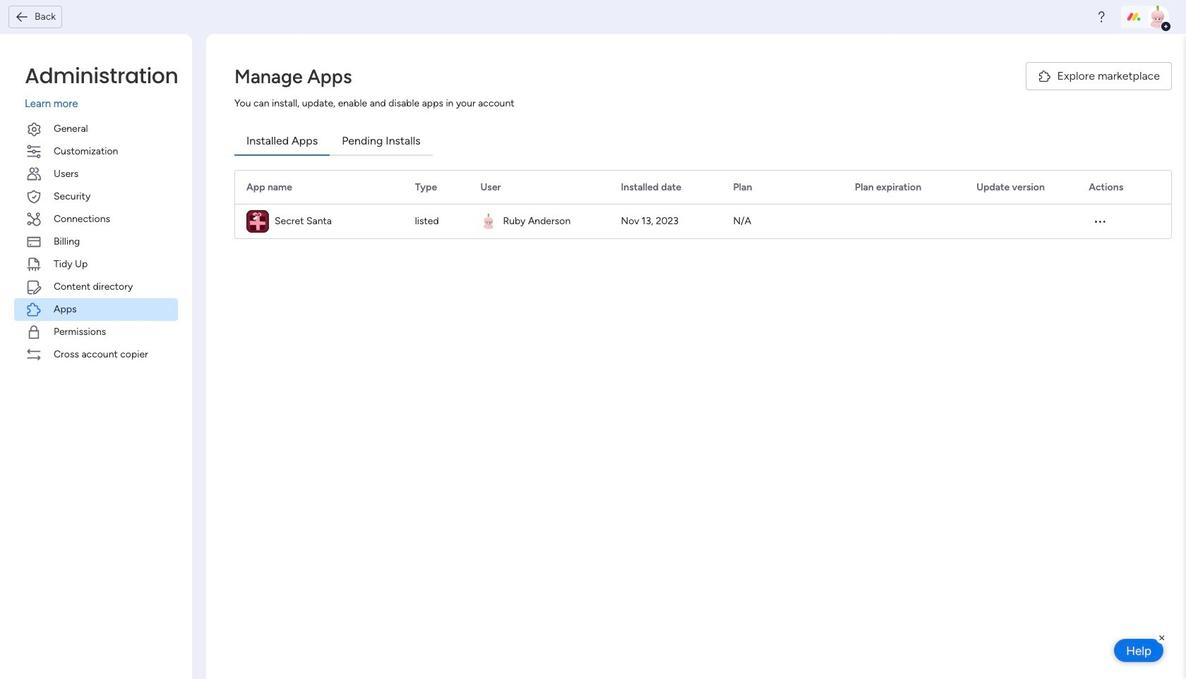 Task type: locate. For each thing, give the bounding box(es) containing it.
tab list
[[234, 128, 1172, 156]]

row group
[[235, 171, 1171, 205]]

back to workspace image
[[15, 10, 29, 24]]

app logo image
[[246, 210, 269, 233]]

tab
[[234, 128, 330, 156], [330, 128, 433, 156]]

1 tab from the left
[[234, 128, 330, 156]]

row
[[235, 205, 1171, 239]]

0 vertical spatial ruby anderson image
[[1147, 6, 1169, 28]]

ruby anderson image
[[1147, 6, 1169, 28], [481, 214, 497, 229]]

table
[[234, 170, 1172, 239]]

1 vertical spatial ruby anderson image
[[481, 214, 497, 229]]

cell
[[235, 205, 404, 239], [469, 205, 610, 239], [844, 205, 965, 239], [965, 205, 1078, 239]]



Task type: vqa. For each thing, say whether or not it's contained in the screenshot.
To revisit updates you've already read, change the filter at the top left corner of your feed.
no



Task type: describe. For each thing, give the bounding box(es) containing it.
2 cell from the left
[[469, 205, 610, 239]]

0 horizontal spatial ruby anderson image
[[481, 214, 497, 229]]

1 horizontal spatial ruby anderson image
[[1147, 6, 1169, 28]]

app actions icon image
[[1093, 215, 1107, 229]]

4 cell from the left
[[965, 205, 1078, 239]]

help image
[[1094, 10, 1109, 24]]

3 cell from the left
[[844, 205, 965, 239]]

2 tab from the left
[[330, 128, 433, 156]]

1 cell from the left
[[235, 205, 404, 239]]



